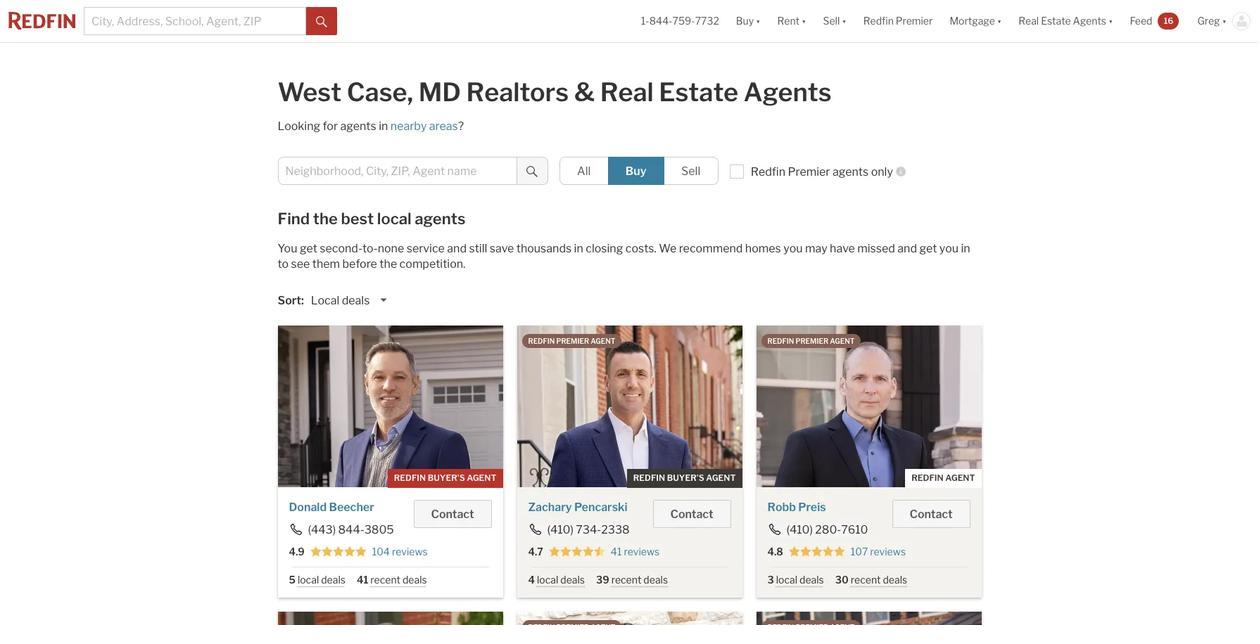 Task type: locate. For each thing, give the bounding box(es) containing it.
pencarski
[[574, 501, 628, 515]]

option group
[[559, 157, 719, 185]]

1 vertical spatial sell
[[681, 165, 701, 178]]

1 horizontal spatial reviews
[[624, 546, 660, 558]]

107
[[851, 546, 868, 558]]

0 vertical spatial agents
[[340, 120, 376, 133]]

▾
[[756, 15, 761, 27], [802, 15, 806, 27], [842, 15, 847, 27], [997, 15, 1002, 27], [1109, 15, 1113, 27], [1223, 15, 1227, 27]]

local right 5
[[298, 574, 319, 586]]

3 reviews from the left
[[870, 546, 906, 558]]

3 ▾ from the left
[[842, 15, 847, 27]]

2 horizontal spatial contact button
[[892, 501, 970, 529]]

0 horizontal spatial premier
[[788, 165, 830, 179]]

deals for 39 recent deals
[[644, 574, 668, 586]]

get up see
[[300, 242, 317, 256]]

30 recent deals
[[835, 574, 908, 586]]

1 horizontal spatial redfin premier agent
[[768, 337, 855, 346]]

1 horizontal spatial agents
[[415, 210, 466, 228]]

to-
[[363, 242, 378, 256]]

the right find
[[313, 210, 338, 228]]

donald beecher link
[[289, 501, 374, 515]]

best
[[341, 210, 374, 228]]

5
[[289, 574, 296, 586]]

greg ▾
[[1198, 15, 1227, 27]]

local up "none"
[[377, 210, 412, 228]]

1 horizontal spatial redfin buyer's agent
[[633, 473, 736, 484]]

real estate agents ▾
[[1019, 15, 1113, 27]]

reviews for 3805
[[392, 546, 428, 558]]

save
[[490, 242, 514, 256]]

1 horizontal spatial redfin
[[864, 15, 894, 27]]

may
[[805, 242, 828, 256]]

zachary pencarski link
[[528, 501, 628, 515]]

1 vertical spatial 844-
[[338, 524, 364, 537]]

1 horizontal spatial 844-
[[650, 15, 673, 27]]

1 contact from the left
[[431, 508, 474, 522]]

1 vertical spatial estate
[[659, 77, 738, 108]]

2 premier from the left
[[796, 337, 829, 346]]

2 horizontal spatial reviews
[[870, 546, 906, 558]]

and
[[447, 242, 467, 256], [898, 242, 917, 256]]

0 vertical spatial estate
[[1041, 15, 1071, 27]]

All radio
[[559, 157, 609, 185]]

premier
[[896, 15, 933, 27], [788, 165, 830, 179]]

looking for agents in nearby areas ?
[[278, 120, 464, 133]]

them
[[312, 258, 340, 271]]

▾ right greg
[[1223, 15, 1227, 27]]

3 contact button from the left
[[892, 501, 970, 529]]

contact button for (443) 844-3805
[[414, 501, 492, 529]]

zachary
[[528, 501, 572, 515]]

agents for premier
[[833, 165, 869, 179]]

buy ▾
[[736, 15, 761, 27]]

get
[[300, 242, 317, 256], [920, 242, 937, 256]]

0 vertical spatial sell
[[823, 15, 840, 27]]

2 reviews from the left
[[624, 546, 660, 558]]

rent ▾ button
[[769, 0, 815, 42]]

0 horizontal spatial premier
[[556, 337, 589, 346]]

contact button down redfin agent
[[892, 501, 970, 529]]

buy inside dropdown button
[[736, 15, 754, 27]]

reviews for 2338
[[624, 546, 660, 558]]

recent right "39"
[[612, 574, 642, 586]]

recent right the 30
[[851, 574, 881, 586]]

deals down 104 reviews
[[403, 574, 427, 586]]

(410) 734-2338 button
[[528, 524, 631, 537]]

buy right '7732'
[[736, 15, 754, 27]]

sell right rent ▾
[[823, 15, 840, 27]]

rent ▾ button
[[778, 0, 806, 42]]

redfin buyer's agent
[[394, 473, 497, 484], [633, 473, 736, 484]]

zachary pencarski
[[528, 501, 628, 515]]

0 horizontal spatial 41
[[357, 574, 368, 586]]

0 horizontal spatial you
[[784, 242, 803, 256]]

0 horizontal spatial recent
[[371, 574, 401, 586]]

0 horizontal spatial reviews
[[392, 546, 428, 558]]

1 contact button from the left
[[414, 501, 492, 529]]

reviews right 107
[[870, 546, 906, 558]]

none
[[378, 242, 404, 256]]

0 vertical spatial the
[[313, 210, 338, 228]]

1 premier from the left
[[556, 337, 589, 346]]

41 down rating 4.9 out of 5 'element'
[[357, 574, 368, 586]]

service
[[407, 242, 445, 256]]

0 horizontal spatial contact
[[431, 508, 474, 522]]

1 redfin premier agent from the left
[[528, 337, 616, 346]]

deals for 41 recent deals
[[403, 574, 427, 586]]

0 vertical spatial redfin
[[864, 15, 894, 27]]

1 redfin buyer's agent from the left
[[394, 473, 497, 484]]

submit search image
[[316, 16, 327, 27]]

0 horizontal spatial redfin
[[751, 165, 786, 179]]

agents right for
[[340, 120, 376, 133]]

1 horizontal spatial contact button
[[653, 501, 731, 529]]

▾ left feed
[[1109, 15, 1113, 27]]

premier
[[556, 337, 589, 346], [796, 337, 829, 346]]

1 horizontal spatial sell
[[823, 15, 840, 27]]

photo of robb preis image
[[756, 326, 982, 488]]

1 horizontal spatial (410)
[[787, 524, 813, 537]]

0 vertical spatial 844-
[[650, 15, 673, 27]]

the down "none"
[[380, 258, 397, 271]]

4 ▾ from the left
[[997, 15, 1002, 27]]

1 vertical spatial redfin
[[751, 165, 786, 179]]

1 vertical spatial the
[[380, 258, 397, 271]]

844- left '7732'
[[650, 15, 673, 27]]

buy right all option
[[626, 165, 647, 178]]

1 horizontal spatial real
[[1019, 15, 1039, 27]]

buy for buy
[[626, 165, 647, 178]]

real right mortgage ▾
[[1019, 15, 1039, 27]]

robb
[[768, 501, 796, 515]]

2 (410) from the left
[[787, 524, 813, 537]]

3 contact from the left
[[910, 508, 953, 522]]

1 horizontal spatial the
[[380, 258, 397, 271]]

759-
[[673, 15, 695, 27]]

in
[[379, 120, 388, 133], [574, 242, 583, 256], [961, 242, 971, 256]]

sell
[[823, 15, 840, 27], [681, 165, 701, 178]]

contact
[[431, 508, 474, 522], [671, 508, 713, 522], [910, 508, 953, 522]]

premier for preis
[[796, 337, 829, 346]]

robb preis
[[768, 501, 826, 515]]

▾ for sell ▾
[[842, 15, 847, 27]]

mortgage ▾
[[950, 15, 1002, 27]]

39 recent deals
[[596, 574, 668, 586]]

(410) down robb preis 'link'
[[787, 524, 813, 537]]

2 ▾ from the left
[[802, 15, 806, 27]]

agents up the service
[[415, 210, 466, 228]]

▾ for rent ▾
[[802, 15, 806, 27]]

get right missed
[[920, 242, 937, 256]]

1 horizontal spatial contact
[[671, 508, 713, 522]]

deals for 5 local deals
[[321, 574, 346, 586]]

(443) 844-3805 button
[[289, 524, 395, 537]]

2 vertical spatial agents
[[415, 210, 466, 228]]

1 horizontal spatial buy
[[736, 15, 754, 27]]

City, Address, School, Agent, ZIP search field
[[84, 7, 306, 35]]

Neighborhood, City, ZIP, Agent name search field
[[278, 157, 517, 185]]

0 horizontal spatial sell
[[681, 165, 701, 178]]

real right & on the left top of the page
[[600, 77, 654, 108]]

1 horizontal spatial you
[[940, 242, 959, 256]]

contact button for (410) 280-7610
[[892, 501, 970, 529]]

1 you from the left
[[784, 242, 803, 256]]

(410) 280-7610
[[787, 524, 868, 537]]

reviews right 104
[[392, 546, 428, 558]]

option group containing all
[[559, 157, 719, 185]]

1 horizontal spatial premier
[[896, 15, 933, 27]]

2 horizontal spatial contact
[[910, 508, 953, 522]]

1 vertical spatial agents
[[833, 165, 869, 179]]

▾ for buy ▾
[[756, 15, 761, 27]]

contact button for (410) 734-2338
[[653, 501, 731, 529]]

1 horizontal spatial recent
[[612, 574, 642, 586]]

1 ▾ from the left
[[756, 15, 761, 27]]

local right 3
[[776, 574, 798, 586]]

0 horizontal spatial agents
[[340, 120, 376, 133]]

1 horizontal spatial in
[[574, 242, 583, 256]]

redfin for redfin premier agents only
[[751, 165, 786, 179]]

sell inside option
[[681, 165, 701, 178]]

0 horizontal spatial contact button
[[414, 501, 492, 529]]

0 horizontal spatial buyer's
[[428, 473, 465, 484]]

1-844-759-7732 link
[[641, 15, 719, 27]]

contact button up 104 reviews
[[414, 501, 492, 529]]

0 horizontal spatial get
[[300, 242, 317, 256]]

photo of heather crawford image
[[756, 613, 982, 626]]

1 horizontal spatial premier
[[796, 337, 829, 346]]

photo of donald beecher image
[[278, 326, 503, 488]]

redfin inside button
[[864, 15, 894, 27]]

(410) down zachary
[[547, 524, 574, 537]]

0 vertical spatial agents
[[1073, 15, 1107, 27]]

0 vertical spatial real
[[1019, 15, 1039, 27]]

1 horizontal spatial agents
[[1073, 15, 1107, 27]]

local for robb preis
[[776, 574, 798, 586]]

deals down rating 4.7 out of 5 element
[[561, 574, 585, 586]]

deals for 30 recent deals
[[883, 574, 908, 586]]

5 local deals
[[289, 574, 346, 586]]

2 horizontal spatial recent
[[851, 574, 881, 586]]

7732
[[695, 15, 719, 27]]

agents for for
[[340, 120, 376, 133]]

0 horizontal spatial buy
[[626, 165, 647, 178]]

1 vertical spatial real
[[600, 77, 654, 108]]

1 vertical spatial agents
[[744, 77, 832, 108]]

(410) 734-2338
[[547, 524, 630, 537]]

premier for pencarski
[[556, 337, 589, 346]]

and left still
[[447, 242, 467, 256]]

sell ▾
[[823, 15, 847, 27]]

▾ right rent ▾
[[842, 15, 847, 27]]

1 horizontal spatial buyer's
[[667, 473, 704, 484]]

you
[[784, 242, 803, 256], [940, 242, 959, 256]]

1 recent from the left
[[371, 574, 401, 586]]

▾ right mortgage
[[997, 15, 1002, 27]]

buy inside option
[[626, 165, 647, 178]]

1 horizontal spatial and
[[898, 242, 917, 256]]

0 horizontal spatial 844-
[[338, 524, 364, 537]]

2 contact button from the left
[[653, 501, 731, 529]]

41 down 2338
[[611, 546, 622, 558]]

0 vertical spatial premier
[[896, 15, 933, 27]]

buy for buy ▾
[[736, 15, 754, 27]]

reviews
[[392, 546, 428, 558], [624, 546, 660, 558], [870, 546, 906, 558]]

rating 4.9 out of 5 element
[[310, 546, 367, 559]]

0 horizontal spatial (410)
[[547, 524, 574, 537]]

to
[[278, 258, 289, 271]]

0 horizontal spatial and
[[447, 242, 467, 256]]

3
[[768, 574, 774, 586]]

▾ left "rent"
[[756, 15, 761, 27]]

1 horizontal spatial estate
[[1041, 15, 1071, 27]]

contact for (443) 844-3805
[[431, 508, 474, 522]]

1 vertical spatial 41
[[357, 574, 368, 586]]

0 vertical spatial buy
[[736, 15, 754, 27]]

redfin premier agents only
[[751, 165, 893, 179]]

sell inside dropdown button
[[823, 15, 840, 27]]

16
[[1164, 15, 1174, 26]]

?
[[458, 120, 464, 133]]

1 reviews from the left
[[392, 546, 428, 558]]

0 horizontal spatial real
[[600, 77, 654, 108]]

2 buyer's from the left
[[667, 473, 704, 484]]

redfin premier
[[864, 15, 933, 27]]

3 recent from the left
[[851, 574, 881, 586]]

recent
[[371, 574, 401, 586], [612, 574, 642, 586], [851, 574, 881, 586]]

redfin
[[864, 15, 894, 27], [751, 165, 786, 179]]

4.7
[[528, 546, 543, 558]]

beecher
[[329, 501, 374, 515]]

local for donald beecher
[[298, 574, 319, 586]]

1 (410) from the left
[[547, 524, 574, 537]]

agents left "only"
[[833, 165, 869, 179]]

greg
[[1198, 15, 1220, 27]]

agents
[[340, 120, 376, 133], [833, 165, 869, 179], [415, 210, 466, 228]]

deals down 41 reviews
[[644, 574, 668, 586]]

0 horizontal spatial redfin premier agent
[[528, 337, 616, 346]]

2 redfin premier agent from the left
[[768, 337, 855, 346]]

1 vertical spatial premier
[[788, 165, 830, 179]]

contact button
[[414, 501, 492, 529], [653, 501, 731, 529], [892, 501, 970, 529]]

0 vertical spatial 41
[[611, 546, 622, 558]]

contact button up 41 reviews
[[653, 501, 731, 529]]

see
[[291, 258, 310, 271]]

recent down 104
[[371, 574, 401, 586]]

1 vertical spatial buy
[[626, 165, 647, 178]]

and right missed
[[898, 242, 917, 256]]

2 contact from the left
[[671, 508, 713, 522]]

have
[[830, 242, 855, 256]]

redfin
[[528, 337, 555, 346], [768, 337, 794, 346], [394, 473, 426, 484], [633, 473, 665, 484], [912, 473, 944, 484]]

2 redfin buyer's agent from the left
[[633, 473, 736, 484]]

844- down beecher
[[338, 524, 364, 537]]

(410)
[[547, 524, 574, 537], [787, 524, 813, 537]]

2 you from the left
[[940, 242, 959, 256]]

deals down rating 4.9 out of 5 'element'
[[321, 574, 346, 586]]

1 horizontal spatial 41
[[611, 546, 622, 558]]

2 horizontal spatial agents
[[833, 165, 869, 179]]

deals down 107 reviews
[[883, 574, 908, 586]]

6 ▾ from the left
[[1223, 15, 1227, 27]]

local right 4
[[537, 574, 558, 586]]

1 horizontal spatial get
[[920, 242, 937, 256]]

▾ right "rent"
[[802, 15, 806, 27]]

sort:
[[278, 294, 304, 307]]

0 horizontal spatial redfin buyer's agent
[[394, 473, 497, 484]]

2 recent from the left
[[612, 574, 642, 586]]

rent
[[778, 15, 800, 27]]

deals for 4 local deals
[[561, 574, 585, 586]]

844- for 759-
[[650, 15, 673, 27]]

sell right buy option
[[681, 165, 701, 178]]

west case, md realtors & real estate agents
[[278, 77, 832, 108]]

donald beecher
[[289, 501, 374, 515]]

photo of natasha morgan-lipscomb image
[[517, 613, 742, 626]]

1 and from the left
[[447, 242, 467, 256]]

redfin premier agent for pencarski
[[528, 337, 616, 346]]

redfin premier agent
[[528, 337, 616, 346], [768, 337, 855, 346]]

local
[[377, 210, 412, 228], [298, 574, 319, 586], [537, 574, 558, 586], [776, 574, 798, 586]]

premier inside button
[[896, 15, 933, 27]]

deals down rating 4.8 out of 5 element
[[800, 574, 824, 586]]

reviews up '39 recent deals'
[[624, 546, 660, 558]]



Task type: describe. For each thing, give the bounding box(es) containing it.
7610
[[841, 524, 868, 537]]

104 reviews
[[372, 546, 428, 558]]

real estate agents ▾ button
[[1010, 0, 1122, 42]]

rating 4.7 out of 5 element
[[549, 546, 605, 559]]

(443) 844-3805
[[308, 524, 394, 537]]

deals right local
[[342, 294, 370, 308]]

costs.
[[626, 242, 657, 256]]

1-
[[641, 15, 650, 27]]

Buy radio
[[608, 157, 664, 185]]

local deals
[[311, 294, 370, 308]]

deals for 3 local deals
[[800, 574, 824, 586]]

case,
[[347, 77, 413, 108]]

5 ▾ from the left
[[1109, 15, 1113, 27]]

buy ▾ button
[[728, 0, 769, 42]]

4.9
[[289, 546, 305, 558]]

reviews for 7610
[[870, 546, 906, 558]]

photo of dawn kane image
[[278, 613, 503, 626]]

1-844-759-7732
[[641, 15, 719, 27]]

homes
[[745, 242, 781, 256]]

mortgage ▾ button
[[950, 0, 1002, 42]]

4.8
[[768, 546, 783, 558]]

sell ▾ button
[[823, 0, 847, 42]]

the inside you get second-to-none service and still save thousands in closing costs. we recommend homes you may have missed and get you in to see them before the competition.
[[380, 258, 397, 271]]

mortgage
[[950, 15, 995, 27]]

still
[[469, 242, 487, 256]]

real inside dropdown button
[[1019, 15, 1039, 27]]

md
[[419, 77, 461, 108]]

(443)
[[308, 524, 336, 537]]

107 reviews
[[851, 546, 906, 558]]

41 for 41 recent deals
[[357, 574, 368, 586]]

submit search image
[[527, 166, 538, 177]]

3805
[[364, 524, 394, 537]]

redfin premier agent for preis
[[768, 337, 855, 346]]

0 horizontal spatial estate
[[659, 77, 738, 108]]

recent for (443) 844-3805
[[371, 574, 401, 586]]

before
[[342, 258, 377, 271]]

contact for (410) 280-7610
[[910, 508, 953, 522]]

realtors
[[466, 77, 569, 108]]

nearby areas link
[[391, 120, 458, 133]]

41 recent deals
[[357, 574, 427, 586]]

(410) for (410) 280-7610
[[787, 524, 813, 537]]

agents inside dropdown button
[[1073, 15, 1107, 27]]

rating 4.8 out of 5 element
[[789, 546, 845, 559]]

redfin premier button
[[855, 0, 942, 42]]

redfin agent
[[912, 473, 975, 484]]

sell for sell ▾
[[823, 15, 840, 27]]

find
[[278, 210, 310, 228]]

2 and from the left
[[898, 242, 917, 256]]

you
[[278, 242, 297, 256]]

we
[[659, 242, 677, 256]]

734-
[[576, 524, 601, 537]]

all
[[577, 165, 591, 178]]

looking
[[278, 120, 320, 133]]

feed
[[1130, 15, 1153, 27]]

only
[[871, 165, 893, 179]]

4 local deals
[[528, 574, 585, 586]]

premier for redfin premier agents only
[[788, 165, 830, 179]]

premier for redfin premier
[[896, 15, 933, 27]]

280-
[[815, 524, 841, 537]]

closing
[[586, 242, 623, 256]]

redfin for redfin premier
[[864, 15, 894, 27]]

find the best local agents
[[278, 210, 466, 228]]

donald
[[289, 501, 327, 515]]

robb preis link
[[768, 501, 826, 515]]

sell for sell
[[681, 165, 701, 178]]

competition.
[[400, 258, 466, 271]]

844- for 3805
[[338, 524, 364, 537]]

2 horizontal spatial in
[[961, 242, 971, 256]]

missed
[[858, 242, 895, 256]]

Sell radio
[[664, 157, 719, 185]]

thousands
[[517, 242, 572, 256]]

30
[[835, 574, 849, 586]]

(410) 280-7610 button
[[768, 524, 869, 537]]

0 horizontal spatial in
[[379, 120, 388, 133]]

buy ▾ button
[[736, 0, 761, 42]]

areas
[[429, 120, 458, 133]]

3 local deals
[[768, 574, 824, 586]]

sell ▾ button
[[815, 0, 855, 42]]

second-
[[320, 242, 363, 256]]

41 reviews
[[611, 546, 660, 558]]

1 buyer's from the left
[[428, 473, 465, 484]]

▾ for mortgage ▾
[[997, 15, 1002, 27]]

real estate agents ▾ link
[[1019, 0, 1113, 42]]

▾ for greg ▾
[[1223, 15, 1227, 27]]

recent for (410) 280-7610
[[851, 574, 881, 586]]

for
[[323, 120, 338, 133]]

rent ▾
[[778, 15, 806, 27]]

you get second-to-none service and still save thousands in closing costs. we recommend homes you may have missed and get you in to see them before the competition.
[[278, 242, 971, 271]]

(410) for (410) 734-2338
[[547, 524, 574, 537]]

0 horizontal spatial agents
[[744, 77, 832, 108]]

4
[[528, 574, 535, 586]]

contact for (410) 734-2338
[[671, 508, 713, 522]]

mortgage ▾ button
[[942, 0, 1010, 42]]

recent for (410) 734-2338
[[612, 574, 642, 586]]

local for zachary pencarski
[[537, 574, 558, 586]]

41 for 41 reviews
[[611, 546, 622, 558]]

104
[[372, 546, 390, 558]]

2 get from the left
[[920, 242, 937, 256]]

local
[[311, 294, 340, 308]]

&
[[574, 77, 595, 108]]

0 horizontal spatial the
[[313, 210, 338, 228]]

1 get from the left
[[300, 242, 317, 256]]

photo of zachary pencarski image
[[517, 326, 742, 488]]

preis
[[798, 501, 826, 515]]

estate inside dropdown button
[[1041, 15, 1071, 27]]

nearby
[[391, 120, 427, 133]]



Task type: vqa. For each thing, say whether or not it's contained in the screenshot.
Real Estate Agents ▾
yes



